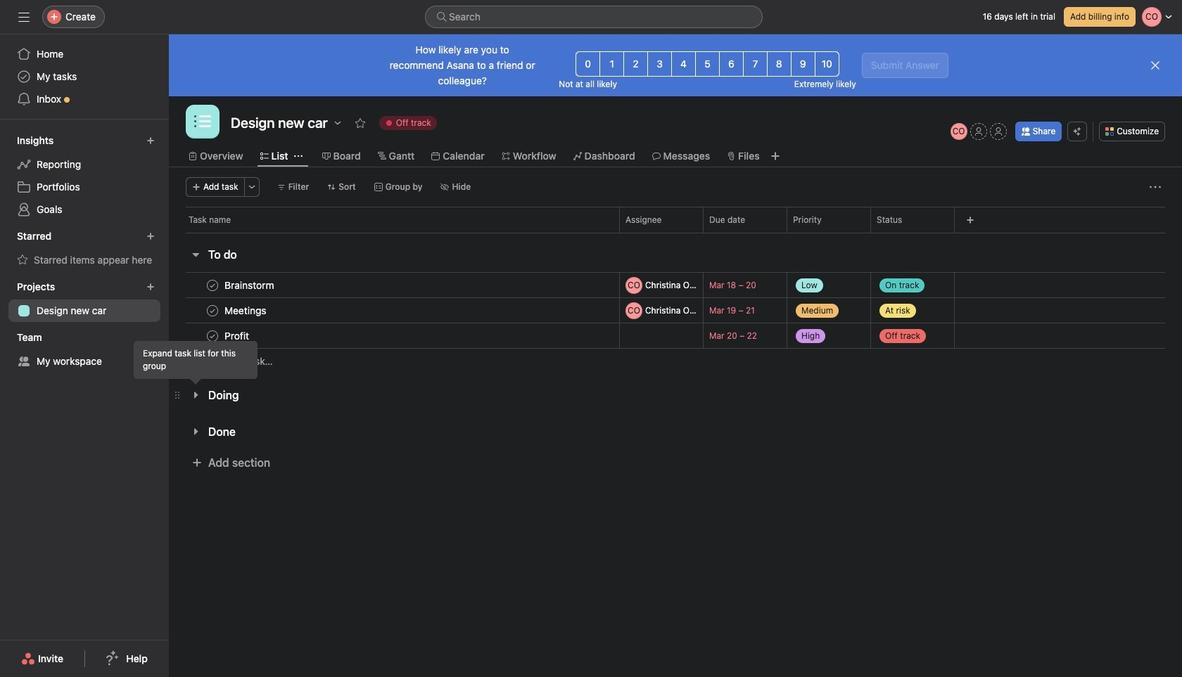 Task type: vqa. For each thing, say whether or not it's contained in the screenshot.
the rightmost List
no



Task type: locate. For each thing, give the bounding box(es) containing it.
task name text field inside profit cell
[[222, 329, 253, 343]]

list image
[[194, 113, 211, 130]]

2 mark complete image from the top
[[204, 328, 221, 345]]

1 mark complete image from the top
[[204, 302, 221, 319]]

2 task name text field from the top
[[222, 329, 253, 343]]

task name text field down task name text field
[[222, 329, 253, 343]]

expand task list for this group image
[[190, 390, 201, 401], [190, 427, 201, 438]]

mark complete image inside meetings cell
[[204, 302, 221, 319]]

mark complete checkbox down mark complete icon
[[204, 328, 221, 345]]

mark complete checkbox down mark complete checkbox
[[204, 302, 221, 319]]

0 vertical spatial task name text field
[[222, 278, 278, 292]]

task name text field inside brainstorm cell
[[222, 278, 278, 292]]

0 vertical spatial expand task list for this group image
[[190, 390, 201, 401]]

tooltip
[[134, 342, 257, 383]]

mark complete image inside profit cell
[[204, 328, 221, 345]]

None radio
[[576, 51, 601, 77], [624, 51, 648, 77], [648, 51, 672, 77], [672, 51, 696, 77], [719, 51, 744, 77], [743, 51, 768, 77], [815, 51, 840, 77], [576, 51, 601, 77], [624, 51, 648, 77], [648, 51, 672, 77], [672, 51, 696, 77], [719, 51, 744, 77], [743, 51, 768, 77], [815, 51, 840, 77]]

add items to starred image
[[146, 232, 155, 241]]

1 vertical spatial mark complete checkbox
[[204, 328, 221, 345]]

header to do tree grid
[[169, 272, 1183, 374]]

0 vertical spatial mark complete image
[[204, 302, 221, 319]]

1 vertical spatial expand task list for this group image
[[190, 427, 201, 438]]

mark complete checkbox inside meetings cell
[[204, 302, 221, 319]]

1 task name text field from the top
[[222, 278, 278, 292]]

meetings cell
[[169, 298, 619, 324]]

mark complete image
[[204, 277, 221, 294]]

mark complete checkbox for task name text field
[[204, 302, 221, 319]]

dismiss image
[[1150, 60, 1161, 71]]

add tab image
[[770, 151, 781, 162]]

option group
[[576, 51, 840, 77]]

starred element
[[0, 224, 169, 275]]

ask ai image
[[1074, 127, 1082, 136]]

mark complete image down mark complete checkbox
[[204, 302, 221, 319]]

row
[[169, 207, 1183, 233], [186, 232, 1166, 234], [169, 272, 1183, 298], [169, 298, 1183, 324], [169, 323, 1183, 349], [169, 348, 1183, 374]]

mark complete image down mark complete icon
[[204, 328, 221, 345]]

Task name text field
[[222, 304, 271, 318]]

hide sidebar image
[[18, 11, 30, 23]]

mark complete checkbox inside profit cell
[[204, 328, 221, 345]]

task name text field up task name text field
[[222, 278, 278, 292]]

1 mark complete checkbox from the top
[[204, 302, 221, 319]]

list box
[[425, 6, 763, 28]]

mark complete image
[[204, 302, 221, 319], [204, 328, 221, 345]]

manage project members image
[[951, 123, 968, 140]]

2 mark complete checkbox from the top
[[204, 328, 221, 345]]

1 vertical spatial mark complete image
[[204, 328, 221, 345]]

Task name text field
[[222, 278, 278, 292], [222, 329, 253, 343]]

2 expand task list for this group image from the top
[[190, 427, 201, 438]]

add to starred image
[[355, 118, 366, 129]]

Mark complete checkbox
[[204, 302, 221, 319], [204, 328, 221, 345]]

1 vertical spatial task name text field
[[222, 329, 253, 343]]

0 vertical spatial mark complete checkbox
[[204, 302, 221, 319]]

new project or portfolio image
[[146, 283, 155, 291]]

None radio
[[600, 51, 624, 77], [695, 51, 720, 77], [767, 51, 792, 77], [791, 51, 816, 77], [600, 51, 624, 77], [695, 51, 720, 77], [767, 51, 792, 77], [791, 51, 816, 77]]

teams element
[[0, 325, 169, 376]]



Task type: describe. For each thing, give the bounding box(es) containing it.
add field image
[[966, 216, 975, 225]]

mark complete image for task name text field
[[204, 302, 221, 319]]

task name text field for profit cell
[[222, 329, 253, 343]]

mark complete image for task name text box in profit cell
[[204, 328, 221, 345]]

task name text field for brainstorm cell at top
[[222, 278, 278, 292]]

projects element
[[0, 275, 169, 325]]

mark complete checkbox for task name text box in profit cell
[[204, 328, 221, 345]]

1 expand task list for this group image from the top
[[190, 390, 201, 401]]

global element
[[0, 34, 169, 119]]

Mark complete checkbox
[[204, 277, 221, 294]]

brainstorm cell
[[169, 272, 619, 298]]

profit cell
[[169, 323, 619, 349]]

tab actions image
[[294, 152, 302, 160]]

new insights image
[[146, 137, 155, 145]]

collapse task list for this group image
[[190, 249, 201, 260]]

more actions image
[[248, 183, 256, 191]]

insights element
[[0, 128, 169, 224]]



